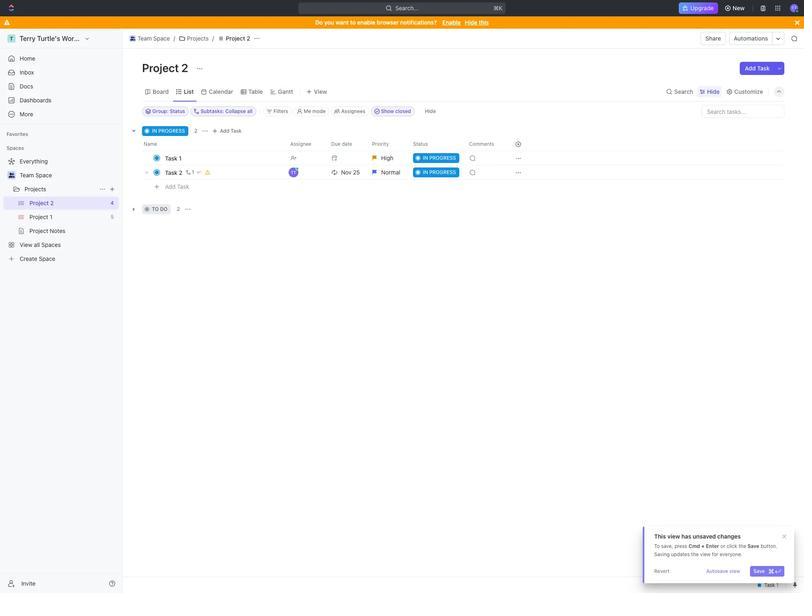 Task type: locate. For each thing, give the bounding box(es) containing it.
1 right task 2
[[192, 169, 194, 175]]

automations
[[734, 35, 768, 42]]

save inside this view has unsaved changes to save, press cmd + enter or click the save button. saving updates the view for everyone.
[[748, 543, 760, 549]]

add down task 2
[[165, 183, 176, 190]]

task down 1 button
[[177, 183, 189, 190]]

in progress button
[[408, 151, 464, 165], [408, 165, 464, 180]]

view for view
[[314, 88, 327, 95]]

add task button up customize
[[740, 62, 775, 75]]

project
[[226, 35, 245, 42], [142, 61, 179, 75], [29, 199, 49, 206], [29, 213, 48, 220], [29, 227, 48, 234]]

spaces down project notes
[[41, 241, 61, 248]]

favorites button
[[3, 129, 31, 139]]

0 vertical spatial 1
[[179, 155, 182, 162]]

1 vertical spatial project 2 link
[[29, 197, 107, 210]]

0 vertical spatial team space link
[[127, 34, 172, 43]]

0 horizontal spatial projects link
[[25, 183, 96, 196]]

assignees button
[[331, 106, 369, 116]]

view inside button
[[314, 88, 327, 95]]

project 1
[[29, 213, 52, 220]]

2 vertical spatial progress
[[430, 169, 456, 175]]

hide button
[[422, 106, 439, 116]]

in progress button for high
[[408, 151, 464, 165]]

0 vertical spatial view
[[668, 533, 680, 540]]

in progress for high
[[423, 155, 456, 161]]

docs
[[20, 83, 33, 90]]

0 horizontal spatial tt
[[291, 170, 296, 175]]

2 vertical spatial hide
[[425, 108, 436, 114]]

0 vertical spatial in progress
[[152, 128, 185, 134]]

0 vertical spatial hide
[[465, 19, 478, 26]]

save inside button
[[754, 568, 765, 574]]

1 horizontal spatial user group image
[[130, 36, 135, 41]]

the down cmd
[[691, 551, 699, 557]]

unsaved
[[693, 533, 716, 540]]

all right collapse
[[247, 108, 253, 114]]

share
[[706, 35, 721, 42]]

1 vertical spatial add
[[220, 128, 229, 134]]

subtasks:
[[201, 108, 224, 114]]

1 vertical spatial all
[[34, 241, 40, 248]]

project for the bottom project 2 link
[[29, 199, 49, 206]]

2 vertical spatial in progress
[[423, 169, 456, 175]]

status right the priority dropdown button
[[413, 141, 428, 147]]

show closed button
[[371, 106, 415, 116]]

add task
[[745, 65, 770, 72], [220, 128, 242, 134], [165, 183, 189, 190]]

1 vertical spatial team space link
[[20, 169, 117, 182]]

progress
[[158, 128, 185, 134], [430, 155, 456, 161], [430, 169, 456, 175]]

to
[[655, 543, 660, 549]]

view inside autosave view button
[[730, 568, 741, 574]]

project 2 inside sidebar navigation
[[29, 199, 54, 206]]

0 vertical spatial save
[[748, 543, 760, 549]]

home
[[20, 55, 35, 62]]

enter
[[706, 543, 719, 549]]

1 vertical spatial in progress
[[423, 155, 456, 161]]

2 vertical spatial 1
[[50, 213, 52, 220]]

save down the button.
[[754, 568, 765, 574]]

1 vertical spatial hide
[[707, 88, 720, 95]]

1 horizontal spatial team space
[[138, 35, 170, 42]]

name
[[144, 141, 157, 147]]

2 vertical spatial view
[[730, 568, 741, 574]]

view for autosave
[[730, 568, 741, 574]]

terry turtle's workspace, , element
[[7, 34, 16, 43]]

add task button down task 2
[[161, 182, 193, 192]]

1 horizontal spatial project 2
[[142, 61, 191, 75]]

status right group:
[[170, 108, 185, 114]]

projects
[[187, 35, 209, 42], [25, 186, 46, 193]]

project 2
[[226, 35, 250, 42], [142, 61, 191, 75], [29, 199, 54, 206]]

me
[[304, 108, 311, 114]]

gantt link
[[277, 86, 293, 97]]

name button
[[142, 138, 285, 151]]

spaces inside 'view all spaces' link
[[41, 241, 61, 248]]

save left the button.
[[748, 543, 760, 549]]

show closed
[[381, 108, 411, 114]]

task
[[758, 65, 770, 72], [231, 128, 242, 134], [165, 155, 178, 162], [165, 169, 178, 176], [177, 183, 189, 190]]

1 vertical spatial tt
[[291, 170, 296, 175]]

1
[[179, 155, 182, 162], [192, 169, 194, 175], [50, 213, 52, 220]]

1 horizontal spatial add task button
[[210, 126, 245, 136]]

0 horizontal spatial add
[[165, 183, 176, 190]]

1 horizontal spatial project 2 link
[[216, 34, 252, 43]]

0 vertical spatial tt button
[[788, 2, 801, 15]]

2 horizontal spatial add task
[[745, 65, 770, 72]]

view down the everyone.
[[730, 568, 741, 574]]

status
[[170, 108, 185, 114], [413, 141, 428, 147]]

team inside tree
[[20, 172, 34, 179]]

1 vertical spatial spaces
[[41, 241, 61, 248]]

1 vertical spatial tt button
[[285, 165, 326, 180]]

add up customize
[[745, 65, 756, 72]]

0 horizontal spatial team space link
[[20, 169, 117, 182]]

task 1
[[165, 155, 182, 162]]

add task down subtasks: collapse all
[[220, 128, 242, 134]]

team space
[[138, 35, 170, 42], [20, 172, 52, 179]]

0 vertical spatial in
[[152, 128, 157, 134]]

0 vertical spatial projects link
[[177, 34, 211, 43]]

1 vertical spatial view
[[20, 241, 32, 248]]

1 vertical spatial to
[[152, 206, 159, 212]]

2 vertical spatial project 2
[[29, 199, 54, 206]]

project for project 1 link
[[29, 213, 48, 220]]

4
[[111, 200, 114, 206]]

group:
[[152, 108, 168, 114]]

1 vertical spatial 1
[[192, 169, 194, 175]]

view up save,
[[668, 533, 680, 540]]

user group image inside sidebar navigation
[[8, 173, 15, 178]]

1 horizontal spatial all
[[247, 108, 253, 114]]

tree containing everything
[[3, 155, 119, 265]]

this view has unsaved changes to save, press cmd + enter or click the save button. saving updates the view for everyone.
[[655, 533, 778, 557]]

new button
[[722, 2, 750, 15]]

1 horizontal spatial view
[[700, 551, 711, 557]]

terry
[[20, 35, 35, 42]]

project notes link
[[29, 224, 117, 238]]

0 vertical spatial to
[[350, 19, 356, 26]]

enable
[[443, 19, 461, 26]]

assignee
[[290, 141, 311, 147]]

turtle's
[[37, 35, 60, 42]]

project for project notes link
[[29, 227, 48, 234]]

2 horizontal spatial 1
[[192, 169, 194, 175]]

or
[[721, 543, 726, 549]]

1 vertical spatial user group image
[[8, 173, 15, 178]]

to left do
[[152, 206, 159, 212]]

1 vertical spatial progress
[[430, 155, 456, 161]]

space
[[153, 35, 170, 42], [35, 172, 52, 179], [39, 255, 55, 262]]

due date button
[[326, 138, 367, 151]]

add
[[745, 65, 756, 72], [220, 128, 229, 134], [165, 183, 176, 190]]

1 horizontal spatial status
[[413, 141, 428, 147]]

1 horizontal spatial tt
[[792, 5, 797, 10]]

2 vertical spatial add task
[[165, 183, 189, 190]]

hide right closed
[[425, 108, 436, 114]]

1 vertical spatial status
[[413, 141, 428, 147]]

2 / from the left
[[212, 35, 214, 42]]

add task up customize
[[745, 65, 770, 72]]

0 vertical spatial the
[[739, 543, 746, 549]]

spaces
[[7, 145, 24, 151], [41, 241, 61, 248]]

1 inside project 1 link
[[50, 213, 52, 220]]

view up create
[[20, 241, 32, 248]]

hide inside dropdown button
[[707, 88, 720, 95]]

task up task 2
[[165, 155, 178, 162]]

view inside sidebar navigation
[[20, 241, 32, 248]]

add up name dropdown button
[[220, 128, 229, 134]]

save button
[[750, 566, 785, 577]]

1 vertical spatial add task button
[[210, 126, 245, 136]]

2 horizontal spatial add
[[745, 65, 756, 72]]

0 horizontal spatial hide
[[425, 108, 436, 114]]

1 horizontal spatial hide
[[465, 19, 478, 26]]

team
[[138, 35, 152, 42], [20, 172, 34, 179]]

0 horizontal spatial status
[[170, 108, 185, 114]]

0 vertical spatial projects
[[187, 35, 209, 42]]

1 horizontal spatial /
[[212, 35, 214, 42]]

board
[[153, 88, 169, 95]]

enable
[[357, 19, 375, 26]]

docs link
[[3, 80, 119, 93]]

0 horizontal spatial project 2
[[29, 199, 54, 206]]

date
[[342, 141, 352, 147]]

0 horizontal spatial 1
[[50, 213, 52, 220]]

/
[[174, 35, 175, 42], [212, 35, 214, 42]]

to right the want
[[350, 19, 356, 26]]

0 vertical spatial user group image
[[130, 36, 135, 41]]

1 vertical spatial projects
[[25, 186, 46, 193]]

spaces down favorites "button"
[[7, 145, 24, 151]]

hide right search
[[707, 88, 720, 95]]

1 inside 1 button
[[192, 169, 194, 175]]

0 vertical spatial view
[[314, 88, 327, 95]]

add task button
[[740, 62, 775, 75], [210, 126, 245, 136], [161, 182, 193, 192]]

2 horizontal spatial view
[[730, 568, 741, 574]]

automations button
[[730, 32, 772, 45]]

view
[[668, 533, 680, 540], [700, 551, 711, 557], [730, 568, 741, 574]]

0 horizontal spatial team
[[20, 172, 34, 179]]

to do
[[152, 206, 168, 212]]

1 vertical spatial team
[[20, 172, 34, 179]]

1 vertical spatial in
[[423, 155, 428, 161]]

add task button up name dropdown button
[[210, 126, 245, 136]]

hide left this
[[465, 19, 478, 26]]

button.
[[761, 543, 778, 549]]

task 2
[[165, 169, 182, 176]]

user group image
[[130, 36, 135, 41], [8, 173, 15, 178]]

status inside status dropdown button
[[413, 141, 428, 147]]

terry turtle's workspace
[[20, 35, 96, 42]]

+
[[702, 543, 705, 549]]

view down +
[[700, 551, 711, 557]]

Search tasks... text field
[[702, 105, 784, 118]]

0 horizontal spatial view
[[20, 241, 32, 248]]

tt
[[792, 5, 797, 10], [291, 170, 296, 175]]

0 horizontal spatial tt button
[[285, 165, 326, 180]]

mode
[[312, 108, 326, 114]]

0 vertical spatial add
[[745, 65, 756, 72]]

all
[[247, 108, 253, 114], [34, 241, 40, 248]]

view button
[[303, 82, 330, 101]]

in progress for normal
[[423, 169, 456, 175]]

1 vertical spatial projects link
[[25, 183, 96, 196]]

you
[[324, 19, 334, 26]]

1 inside task 1 link
[[179, 155, 182, 162]]

do
[[315, 19, 323, 26]]

1 horizontal spatial team
[[138, 35, 152, 42]]

1 / from the left
[[174, 35, 175, 42]]

1 up task 2
[[179, 155, 182, 162]]

search button
[[664, 86, 696, 97]]

1 up project notes
[[50, 213, 52, 220]]

1 horizontal spatial spaces
[[41, 241, 61, 248]]

tree
[[3, 155, 119, 265]]

do
[[160, 206, 168, 212]]

1 horizontal spatial view
[[314, 88, 327, 95]]

want
[[336, 19, 349, 26]]

1 vertical spatial save
[[754, 568, 765, 574]]

0 vertical spatial add task button
[[740, 62, 775, 75]]

the
[[739, 543, 746, 549], [691, 551, 699, 557]]

0 vertical spatial progress
[[158, 128, 185, 134]]

2 in progress button from the top
[[408, 165, 464, 180]]

view all spaces link
[[3, 238, 117, 251]]

hide inside button
[[425, 108, 436, 114]]

all up create space
[[34, 241, 40, 248]]

add task down task 2
[[165, 183, 189, 190]]

high
[[381, 154, 394, 161]]

view up the mode
[[314, 88, 327, 95]]

1 in progress button from the top
[[408, 151, 464, 165]]

0 horizontal spatial view
[[668, 533, 680, 540]]

view for this
[[668, 533, 680, 540]]

0 horizontal spatial spaces
[[7, 145, 24, 151]]

0 horizontal spatial the
[[691, 551, 699, 557]]

0 horizontal spatial project 2 link
[[29, 197, 107, 210]]

2 vertical spatial in
[[423, 169, 428, 175]]

0 vertical spatial spaces
[[7, 145, 24, 151]]

2 horizontal spatial hide
[[707, 88, 720, 95]]

the right click
[[739, 543, 746, 549]]



Task type: describe. For each thing, give the bounding box(es) containing it.
0 horizontal spatial add task
[[165, 183, 189, 190]]

status button
[[408, 138, 464, 151]]

5
[[111, 214, 114, 220]]

gantt
[[278, 88, 293, 95]]

cmd
[[689, 543, 700, 549]]

0 vertical spatial all
[[247, 108, 253, 114]]

create space
[[20, 255, 55, 262]]

comments button
[[464, 138, 505, 151]]

this
[[479, 19, 489, 26]]

calendar
[[209, 88, 233, 95]]

projects inside sidebar navigation
[[25, 186, 46, 193]]

0 vertical spatial project 2 link
[[216, 34, 252, 43]]

for
[[712, 551, 719, 557]]

create space link
[[3, 252, 117, 265]]

board link
[[151, 86, 169, 97]]

inbox link
[[3, 66, 119, 79]]

more button
[[3, 108, 119, 121]]

1 horizontal spatial the
[[739, 543, 746, 549]]

everything
[[20, 158, 48, 165]]

everything link
[[3, 155, 117, 168]]

assignee button
[[285, 138, 326, 151]]

1 vertical spatial the
[[691, 551, 699, 557]]

show
[[381, 108, 394, 114]]

0 vertical spatial tt
[[792, 5, 797, 10]]

task down task 1
[[165, 169, 178, 176]]

autosave view
[[707, 568, 741, 574]]

team space inside tree
[[20, 172, 52, 179]]

0 vertical spatial team
[[138, 35, 152, 42]]

0 vertical spatial space
[[153, 35, 170, 42]]

this
[[655, 533, 666, 540]]

new
[[733, 5, 745, 11]]

view all spaces
[[20, 241, 61, 248]]

workspace
[[62, 35, 96, 42]]

0 vertical spatial add task
[[745, 65, 770, 72]]

1 horizontal spatial tt button
[[788, 2, 801, 15]]

upgrade
[[691, 5, 714, 11]]

1 horizontal spatial add task
[[220, 128, 242, 134]]

1 button
[[184, 168, 196, 177]]

task up customize
[[758, 65, 770, 72]]

saving
[[655, 551, 670, 557]]

in for normal
[[423, 169, 428, 175]]

0 vertical spatial team space
[[138, 35, 170, 42]]

collapse
[[225, 108, 246, 114]]

in for high
[[423, 155, 428, 161]]

notes
[[50, 227, 65, 234]]

2 vertical spatial space
[[39, 255, 55, 262]]

priority
[[372, 141, 389, 147]]

create
[[20, 255, 37, 262]]

0 vertical spatial status
[[170, 108, 185, 114]]

customize
[[735, 88, 763, 95]]

1 horizontal spatial add
[[220, 128, 229, 134]]

project notes
[[29, 227, 65, 234]]

sidebar navigation
[[0, 29, 124, 593]]

search
[[675, 88, 694, 95]]

1 horizontal spatial projects link
[[177, 34, 211, 43]]

subtasks: collapse all
[[201, 108, 253, 114]]

autosave
[[707, 568, 728, 574]]

project 1 link
[[29, 211, 108, 224]]

priority button
[[367, 138, 408, 151]]

1 horizontal spatial team space link
[[127, 34, 172, 43]]

0 vertical spatial project 2
[[226, 35, 250, 42]]

t
[[10, 35, 13, 42]]

calendar link
[[207, 86, 233, 97]]

2 horizontal spatial add task button
[[740, 62, 775, 75]]

has
[[682, 533, 692, 540]]

0 horizontal spatial to
[[152, 206, 159, 212]]

list
[[184, 88, 194, 95]]

customize button
[[724, 86, 766, 97]]

high button
[[367, 151, 408, 165]]

everyone.
[[720, 551, 743, 557]]

progress for high
[[430, 155, 456, 161]]

progress for normal
[[430, 169, 456, 175]]

1 for task 1
[[179, 155, 182, 162]]

home link
[[3, 52, 119, 65]]

2 inside sidebar navigation
[[50, 199, 54, 206]]

more
[[20, 111, 33, 118]]

assignees
[[341, 108, 366, 114]]

closed
[[395, 108, 411, 114]]

filters button
[[263, 106, 292, 116]]

view button
[[303, 86, 330, 97]]

normal button
[[367, 165, 408, 180]]

1 vertical spatial project 2
[[142, 61, 191, 75]]

tree inside sidebar navigation
[[3, 155, 119, 265]]

save,
[[661, 543, 673, 549]]

do you want to enable browser notifications? enable hide this
[[315, 19, 489, 26]]

upgrade link
[[679, 2, 718, 14]]

due
[[331, 141, 341, 147]]

filters
[[274, 108, 288, 114]]

table link
[[247, 86, 263, 97]]

in progress button for normal
[[408, 165, 464, 180]]

list link
[[182, 86, 194, 97]]

1 for project 1
[[50, 213, 52, 220]]

revert button
[[651, 566, 673, 577]]

inbox
[[20, 69, 34, 76]]

all inside 'view all spaces' link
[[34, 241, 40, 248]]

dashboards
[[20, 97, 51, 104]]

changes
[[718, 533, 741, 540]]

autosave view button
[[703, 566, 744, 577]]

view for view all spaces
[[20, 241, 32, 248]]

0 horizontal spatial add task button
[[161, 182, 193, 192]]

press
[[675, 543, 688, 549]]

updates
[[671, 551, 690, 557]]

me mode
[[304, 108, 326, 114]]

task down collapse
[[231, 128, 242, 134]]

2 vertical spatial add
[[165, 183, 176, 190]]

comments
[[469, 141, 494, 147]]

1 vertical spatial space
[[35, 172, 52, 179]]

favorites
[[7, 131, 28, 137]]



Task type: vqa. For each thing, say whether or not it's contained in the screenshot.
Sidebar navigation
yes



